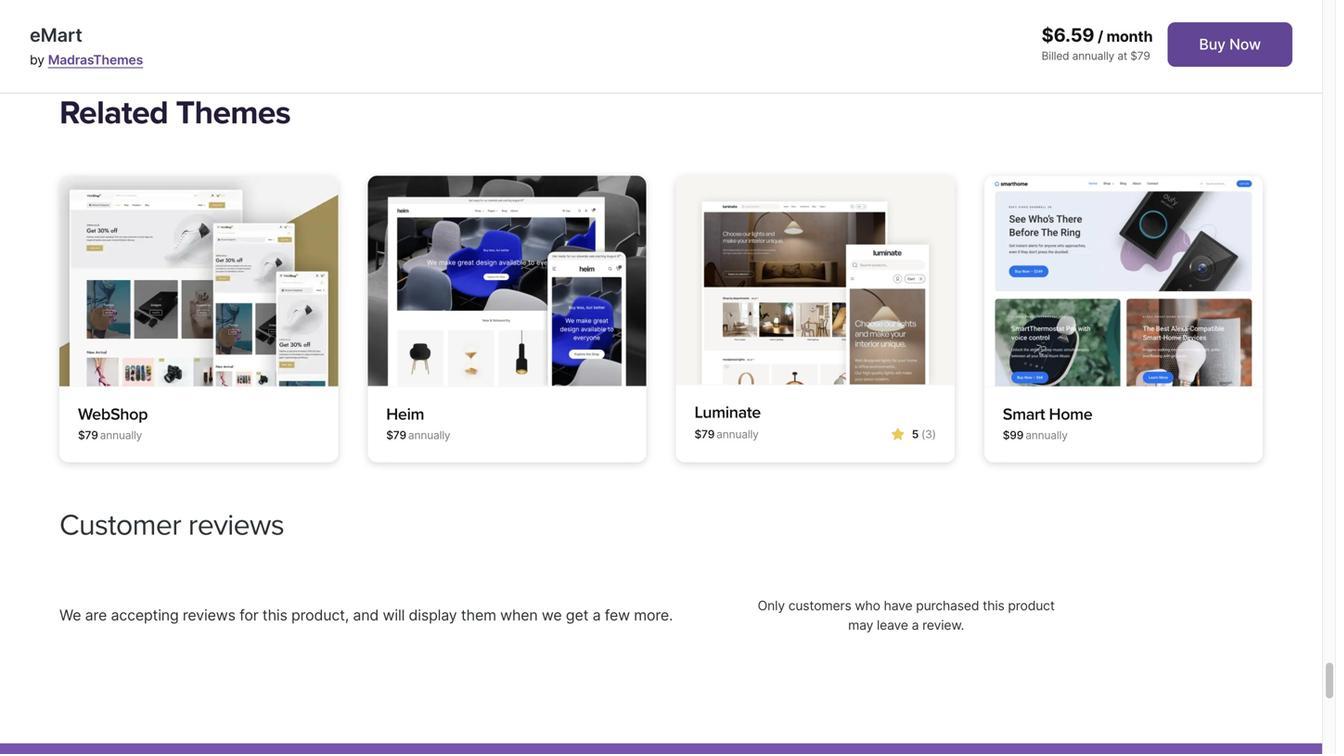 Task type: locate. For each thing, give the bounding box(es) containing it.
month
[[1106, 27, 1153, 45]]

this inside only customers who have purchased this product may leave a review.
[[983, 598, 1004, 614]]

when
[[500, 606, 538, 624]]

them
[[461, 606, 496, 624]]

annually down 'webshop'
[[100, 429, 142, 442]]

annually inside $6.59 / month billed annually at $79
[[1072, 49, 1114, 63]]

reviews
[[188, 508, 284, 543], [183, 606, 235, 624]]

customer
[[59, 508, 181, 543]]

related
[[59, 93, 168, 133]]

this right the for
[[262, 606, 287, 624]]

reviews up the for
[[188, 508, 284, 543]]

heim $79 annually
[[386, 405, 450, 442]]

emart
[[30, 24, 82, 46]]

$79 right at
[[1130, 49, 1150, 63]]

reviews left the for
[[183, 606, 235, 624]]

this
[[983, 598, 1004, 614], [262, 606, 287, 624]]

for
[[239, 606, 258, 624]]

at
[[1117, 49, 1127, 63]]

1 horizontal spatial a
[[912, 618, 919, 633]]

have
[[884, 598, 912, 614]]

more.
[[634, 606, 673, 624]]

emart by madrasthemes
[[30, 24, 143, 68]]

1 horizontal spatial this
[[983, 598, 1004, 614]]

a right get
[[592, 606, 601, 624]]

$79
[[1130, 49, 1150, 63], [694, 428, 715, 441], [78, 429, 98, 442], [386, 429, 406, 442]]

1 vertical spatial reviews
[[183, 606, 235, 624]]

review.
[[922, 618, 964, 633]]

$79 inside webshop $79 annually
[[78, 429, 98, 442]]

buy now
[[1199, 35, 1261, 53]]

a inside only customers who have purchased this product may leave a review.
[[912, 618, 919, 633]]

billed
[[1042, 49, 1069, 63]]

annually down smart home "link"
[[1025, 429, 1068, 442]]

madrasthemes link
[[48, 52, 143, 68]]

0 horizontal spatial this
[[262, 606, 287, 624]]

/
[[1098, 27, 1103, 45]]

smart home $99 annually
[[1003, 405, 1092, 442]]

luminate
[[694, 403, 761, 423]]

annually down /
[[1072, 49, 1114, 63]]

this for product
[[983, 598, 1004, 614]]

$79 down webshop "link" at the bottom
[[78, 429, 98, 442]]

$79 down heim
[[386, 429, 406, 442]]

$79 inside $6.59 / month billed annually at $79
[[1130, 49, 1150, 63]]

$79 down luminate at right bottom
[[694, 428, 715, 441]]

annually down heim link
[[408, 429, 450, 442]]

buy
[[1199, 35, 1226, 53]]

may
[[848, 618, 873, 633]]

heim link
[[386, 405, 424, 425]]

0 vertical spatial reviews
[[188, 508, 284, 543]]

accepting
[[111, 606, 179, 624]]

few
[[605, 606, 630, 624]]

a
[[592, 606, 601, 624], [912, 618, 919, 633]]

buy now link
[[1168, 22, 1292, 67]]

(
[[921, 428, 925, 441]]

annually inside heim $79 annually
[[408, 429, 450, 442]]

a right leave
[[912, 618, 919, 633]]

this left the product
[[983, 598, 1004, 614]]

annually
[[1072, 49, 1114, 63], [716, 428, 759, 441], [100, 429, 142, 442], [408, 429, 450, 442], [1025, 429, 1068, 442]]



Task type: vqa. For each thing, say whether or not it's contained in the screenshot.


Task type: describe. For each thing, give the bounding box(es) containing it.
we
[[59, 606, 81, 624]]

luminate link
[[694, 403, 761, 423]]

this for product,
[[262, 606, 287, 624]]

3
[[925, 428, 932, 441]]

smart
[[1003, 405, 1045, 425]]

customers
[[788, 598, 851, 614]]

we
[[542, 606, 562, 624]]

0 horizontal spatial a
[[592, 606, 601, 624]]

display
[[409, 606, 457, 624]]

$79 annually
[[694, 428, 759, 441]]

webshop
[[78, 405, 148, 425]]

home
[[1049, 405, 1092, 425]]

5 ( 3 )
[[912, 428, 936, 441]]

heim
[[386, 405, 424, 425]]

only
[[758, 598, 785, 614]]

webshop $79 annually
[[78, 405, 148, 442]]

who
[[855, 598, 880, 614]]

smart home link
[[1003, 405, 1092, 425]]

customer reviews
[[59, 508, 284, 543]]

annually down luminate at right bottom
[[716, 428, 759, 441]]

themes
[[176, 93, 290, 133]]

product
[[1008, 598, 1055, 614]]

only customers who have purchased this product may leave a review.
[[758, 598, 1055, 633]]

$79 inside heim $79 annually
[[386, 429, 406, 442]]

related themes
[[59, 93, 290, 133]]

leave
[[877, 618, 908, 633]]

$99
[[1003, 429, 1024, 442]]

now
[[1229, 35, 1261, 53]]

and
[[353, 606, 379, 624]]

$6.59
[[1042, 24, 1094, 46]]

will
[[383, 606, 405, 624]]

5
[[912, 428, 919, 441]]

product,
[[291, 606, 349, 624]]

annually inside smart home $99 annually
[[1025, 429, 1068, 442]]

annually inside webshop $79 annually
[[100, 429, 142, 442]]

)
[[932, 428, 936, 441]]

purchased
[[916, 598, 979, 614]]

webshop link
[[78, 405, 148, 425]]

$6.59 / month billed annually at $79
[[1042, 24, 1153, 63]]

we are accepting reviews for this product, and will display them when we get a few more.
[[59, 606, 673, 624]]

madrasthemes
[[48, 52, 143, 68]]

get
[[566, 606, 588, 624]]

are
[[85, 606, 107, 624]]

by
[[30, 52, 44, 68]]



